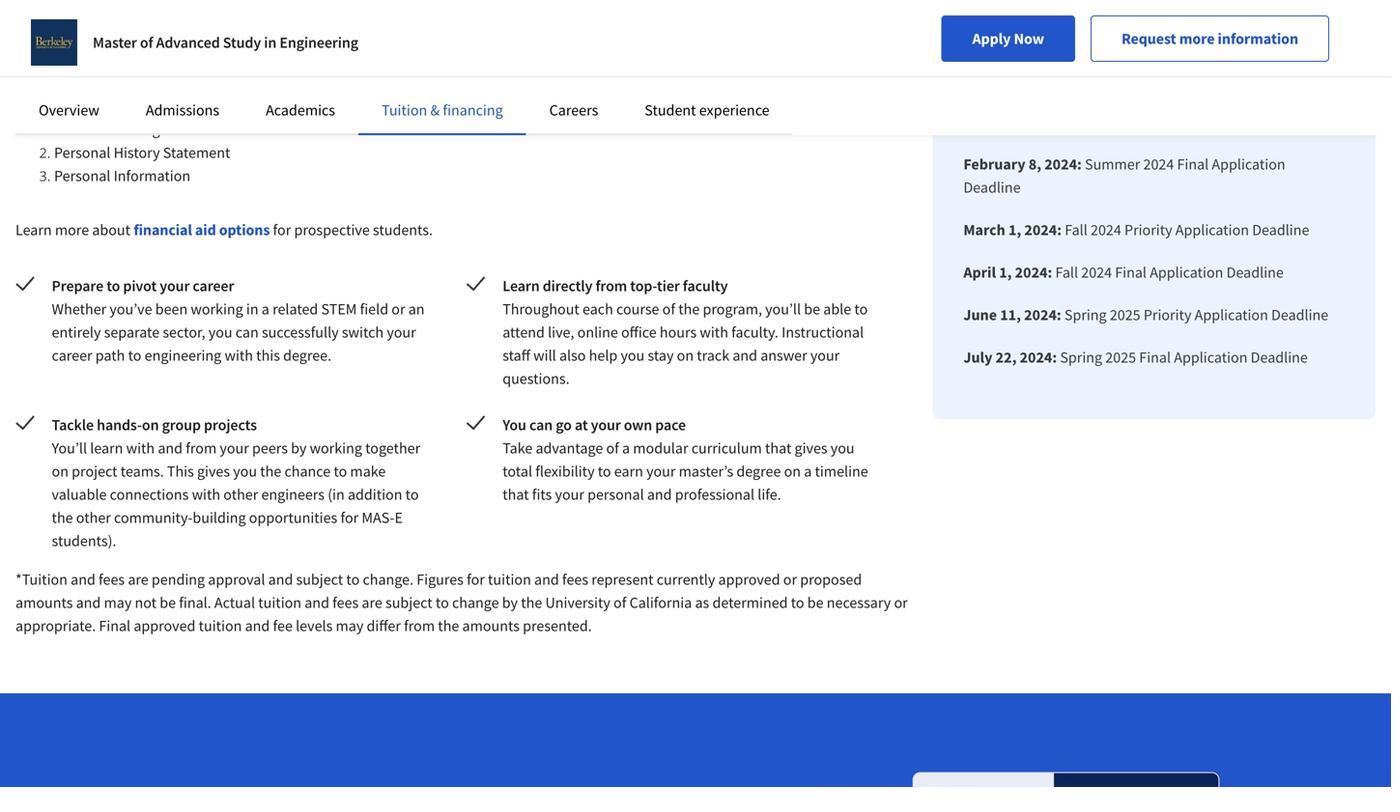 Task type: describe. For each thing, give the bounding box(es) containing it.
prospective
[[294, 220, 370, 240]]

2024 inside the summer 2024 final application deadline
[[1143, 155, 1174, 174]]

a for of
[[622, 439, 630, 458]]

0 horizontal spatial may
[[104, 593, 132, 613]]

important
[[964, 4, 1034, 23]]

the down change
[[438, 616, 459, 636]]

to right addition
[[405, 485, 419, 504]]

and inside berkeley engineering is pleased to offer mas-e scholarships to qualified candidates. recipients are awarded partial scholarships based on criteria including academic merit; financial need; overcoming personal, academic or professional barriers; and experience with diversity. please communicate these through your application's responses in the:
[[698, 64, 723, 83]]

represent
[[592, 570, 654, 589]]

be right not
[[160, 593, 176, 613]]

summer inside the summer 2024 final application deadline
[[1085, 155, 1140, 174]]

0 vertical spatial subject
[[296, 570, 343, 589]]

2 vertical spatial are
[[362, 593, 382, 613]]

prepare to pivot your career whether you've been working in a related stem field or an entirely separate sector, you can successfully switch your career path to engineering with this degree.
[[52, 276, 425, 365]]

2023:
[[1066, 46, 1103, 66]]

more for about
[[55, 220, 89, 240]]

own
[[624, 415, 652, 435]]

or left the proposed
[[783, 570, 797, 589]]

in inside prepare to pivot your career whether you've been working in a related stem field or an entirely separate sector, you can successfully switch your career path to engineering with this degree.
[[246, 300, 259, 319]]

april 1, 2024: fall  2024 final application deadline
[[964, 263, 1284, 282]]

total
[[503, 462, 532, 481]]

application inside the summer 2024 final application deadline
[[1212, 155, 1286, 174]]

admissions link
[[146, 100, 219, 120]]

change.
[[363, 570, 414, 589]]

faculty.
[[732, 323, 779, 342]]

academics
[[266, 100, 335, 120]]

to down figures
[[436, 593, 449, 613]]

pivot
[[123, 276, 157, 296]]

or inside berkeley engineering is pleased to offer mas-e scholarships to qualified candidates. recipients are awarded partial scholarships based on criteria including academic merit; financial need; overcoming personal, academic or professional barriers; and experience with diversity. please communicate these through your application's responses in the:
[[542, 64, 555, 83]]

your left own
[[591, 415, 621, 435]]

working inside prepare to pivot your career whether you've been working in a related stem field or an entirely separate sector, you can successfully switch your career path to engineering with this degree.
[[191, 300, 243, 319]]

options
[[219, 220, 270, 240]]

2024: right 8,
[[1045, 155, 1082, 174]]

from inside the tackle hands-on group projects you'll learn with and from your peers by working together on project teams. this gives you the chance to make valuable connections with other engineers (in addition to the other community-building opportunities for mas-e students).
[[186, 439, 217, 458]]

*tuition
[[15, 570, 68, 589]]

master
[[93, 33, 137, 52]]

working inside the tackle hands-on group projects you'll learn with and from your peers by working together on project teams. this gives you the chance to make valuable connections with other engineers (in addition to the other community-building opportunities for mas-e students).
[[310, 439, 362, 458]]

is
[[155, 41, 165, 60]]

1 vertical spatial financial
[[134, 220, 192, 240]]

application's
[[278, 87, 360, 106]]

deadline inside the summer 2024 final application deadline
[[964, 178, 1021, 197]]

tackle hands-on group projects you'll learn with and from your peers by working together on project teams. this gives you the chance to make valuable connections with other engineers (in addition to the other community-building opportunities for mas-e students).
[[52, 415, 420, 551]]

for inside the *tuition and fees are pending approval and subject to change. figures for tuition and fees represent currently approved or proposed amounts and may not be final. actual tuition and fees are subject to change by the university of california as determined to be necessary or appropriate. final approved tuition and fee levels may differ from the amounts presented.
[[467, 570, 485, 589]]

1 academic from the left
[[128, 64, 190, 83]]

1 horizontal spatial may
[[336, 616, 364, 636]]

timeline
[[815, 462, 868, 481]]

overview link
[[39, 100, 99, 120]]

request more information button
[[1091, 15, 1329, 62]]

been
[[155, 300, 188, 319]]

information
[[114, 166, 190, 186]]

experience inside berkeley engineering is pleased to offer mas-e scholarships to qualified candidates. recipients are awarded partial scholarships based on criteria including academic merit; financial need; overcoming personal, academic or professional barriers; and experience with diversity. please communicate these through your application's responses in the:
[[726, 64, 797, 83]]

by inside the tackle hands-on group projects you'll learn with and from your peers by working together on project teams. this gives you the chance to make valuable connections with other engineers (in addition to the other community-building opportunities for mas-e students).
[[291, 439, 307, 458]]

1 horizontal spatial engineering
[[280, 33, 358, 52]]

levels
[[296, 616, 333, 636]]

to inside you can go at your own pace take advantage of a modular curriculum that gives you total flexibility to earn your master's degree on a timeline that fits your personal and professional life.
[[598, 462, 611, 481]]

application for spring 2025 final application deadline
[[1174, 348, 1248, 367]]

make
[[350, 462, 386, 481]]

0 horizontal spatial are
[[128, 570, 149, 589]]

figures
[[417, 570, 464, 589]]

berkeley
[[15, 41, 72, 60]]

apply now
[[972, 29, 1044, 48]]

summer 2024 final application deadline
[[964, 155, 1286, 197]]

instructional
[[782, 323, 864, 342]]

section
[[202, 120, 249, 139]]

learn directly from top-tier faculty throughout each course of the program, you'll be able to attend live, online office hours with faculty. instructional staff will also help you stay on track and answer your questions.
[[503, 276, 868, 388]]

:
[[1075, 4, 1079, 23]]

student experience
[[645, 100, 770, 120]]

to left pivot
[[106, 276, 120, 296]]

an
[[408, 300, 425, 319]]

july 22, 2024: spring 2025 final application deadline
[[964, 348, 1308, 367]]

0 vertical spatial for
[[273, 220, 291, 240]]

mas- inside berkeley engineering is pleased to offer mas-e scholarships to qualified candidates. recipients are awarded partial scholarships based on criteria including academic merit; financial need; overcoming personal, academic or professional barriers; and experience with diversity. please communicate these through your application's responses in the:
[[272, 41, 305, 60]]

on left group
[[142, 415, 159, 435]]

program,
[[703, 300, 762, 319]]

offer
[[239, 41, 269, 60]]

be inside learn directly from top-tier faculty throughout each course of the program, you'll be able to attend live, online office hours with faculty. instructional staff will also help you stay on track and answer your questions.
[[804, 300, 820, 319]]

1 vertical spatial approved
[[134, 616, 196, 636]]

learn for learn more about financial aid options for prospective students.
[[15, 220, 52, 240]]

request more information
[[1122, 29, 1299, 48]]

this
[[167, 462, 194, 481]]

e inside the tackle hands-on group projects you'll learn with and from your peers by working together on project teams. this gives you the chance to make valuable connections with other engineers (in addition to the other community-building opportunities for mas-e students).
[[395, 508, 403, 528]]

pt.
[[1320, 4, 1338, 23]]

*tuition and fees are pending approval and subject to change. figures for tuition and fees represent currently approved or proposed amounts and may not be final. actual tuition and fees are subject to change by the university of california as determined to be necessary or appropriate. final approved tuition and fee levels may differ from the amounts presented.
[[15, 570, 908, 636]]

deadline for april 1, 2024: fall  2024 final application deadline
[[1227, 263, 1284, 282]]

0 horizontal spatial other
[[76, 508, 111, 528]]

successfully
[[262, 323, 339, 342]]

fall for april 1, 2024:
[[1056, 263, 1078, 282]]

with inside berkeley engineering is pleased to offer mas-e scholarships to qualified candidates. recipients are awarded partial scholarships based on criteria including academic merit; financial need; overcoming personal, academic or professional barriers; and experience with diversity. please communicate these through your application's responses in the:
[[800, 64, 828, 83]]

each
[[583, 300, 613, 319]]

appropriate.
[[15, 616, 96, 636]]

8,
[[1029, 155, 1042, 174]]

can inside prepare to pivot your career whether you've been working in a related stem field or an entirely separate sector, you can successfully switch your career path to engineering with this degree.
[[236, 323, 259, 342]]

0 vertical spatial other
[[223, 485, 258, 504]]

engineering inside berkeley engineering is pleased to offer mas-e scholarships to qualified candidates. recipients are awarded partial scholarships based on criteria including academic merit; financial need; overcoming personal, academic or professional barriers; and experience with diversity. please communicate these through your application's responses in the:
[[75, 41, 152, 60]]

learn more about financial aid options for prospective students.
[[15, 220, 433, 240]]

and down students).
[[71, 570, 95, 589]]

2 horizontal spatial fees
[[562, 570, 588, 589]]

awarded
[[649, 41, 705, 60]]

pending
[[152, 570, 205, 589]]

economic
[[54, 120, 118, 139]]

and inside the tackle hands-on group projects you'll learn with and from your peers by working together on project teams. this gives you the chance to make valuable connections with other engineers (in addition to the other community-building opportunities for mas-e students).
[[158, 439, 183, 458]]

gives inside you can go at your own pace take advantage of a modular curriculum that gives you total flexibility to earn your master's degree on a timeline that fits your personal and professional life.
[[795, 439, 828, 458]]

with up teams.
[[126, 439, 155, 458]]

the down valuable
[[52, 508, 73, 528]]

&
[[430, 100, 440, 120]]

0 horizontal spatial career
[[52, 346, 92, 365]]

and up university
[[534, 570, 559, 589]]

more for information
[[1179, 29, 1215, 48]]

22,
[[996, 348, 1017, 367]]

2024: for june 11, 2024:
[[1024, 305, 1062, 325]]

in inside berkeley engineering is pleased to offer mas-e scholarships to qualified candidates. recipients are awarded partial scholarships based on criteria including academic merit; financial need; overcoming personal, academic or professional barriers; and experience with diversity. please communicate these through your application's responses in the:
[[432, 87, 444, 106]]

of inside you can go at your own pace take advantage of a modular curriculum that gives you total flexibility to earn your master's degree on a timeline that fits your personal and professional life.
[[606, 439, 619, 458]]

your down the flexibility
[[555, 485, 584, 504]]

overview
[[39, 100, 99, 120]]

professional inside you can go at your own pace take advantage of a modular curriculum that gives you total flexibility to earn your master's degree on a timeline that fits your personal and professional life.
[[675, 485, 755, 504]]

september
[[964, 46, 1039, 66]]

take
[[503, 439, 533, 458]]

change
[[452, 593, 499, 613]]

2024 for priority
[[1091, 220, 1122, 240]]

you inside prepare to pivot your career whether you've been working in a related stem field or an entirely separate sector, you can successfully switch your career path to engineering with this degree.
[[209, 323, 232, 342]]

staff
[[503, 346, 530, 365]]

the inside learn directly from top-tier faculty throughout each course of the program, you'll be able to attend live, online office hours with faculty. instructional staff will also help you stay on track and answer your questions.
[[678, 300, 700, 319]]

0 horizontal spatial fees
[[99, 570, 125, 589]]

you inside you can go at your own pace take advantage of a modular curriculum that gives you total flexibility to earn your master's degree on a timeline that fits your personal and professional life.
[[831, 439, 855, 458]]

be down the proposed
[[808, 593, 824, 613]]

final down june 11, 2024: spring 2025 priority application deadline
[[1139, 348, 1171, 367]]

application for spring 2025 priority application deadline
[[1195, 305, 1268, 325]]

top-
[[630, 276, 657, 296]]

from inside learn directly from top-tier faculty throughout each course of the program, you'll be able to attend live, online office hours with faculty. instructional staff will also help you stay on track and answer your questions.
[[596, 276, 627, 296]]

hours
[[660, 323, 697, 342]]

to up (in
[[334, 462, 347, 481]]

economic background section personal history statement personal information
[[54, 120, 249, 186]]

0 vertical spatial that
[[765, 439, 792, 458]]

sector,
[[163, 323, 205, 342]]

1, for april
[[999, 263, 1012, 282]]

recipients
[[555, 41, 622, 60]]

advantage
[[536, 439, 603, 458]]

presented.
[[523, 616, 592, 636]]

separate
[[104, 323, 160, 342]]

2 personal from the top
[[54, 166, 111, 186]]

related
[[273, 300, 318, 319]]

also
[[559, 346, 586, 365]]

berkeley engineering is pleased to offer mas-e scholarships to qualified candidates. recipients are awarded partial scholarships based on criteria including academic merit; financial need; overcoming personal, academic or professional barriers; and experience with diversity. please communicate these through your application's responses in the:
[[15, 41, 897, 106]]

financial inside berkeley engineering is pleased to offer mas-e scholarships to qualified candidates. recipients are awarded partial scholarships based on criteria including academic merit; financial need; overcoming personal, academic or professional barriers; and experience with diversity. please communicate these through your application's responses in the:
[[235, 64, 291, 83]]

valuable
[[52, 485, 107, 504]]

of left is
[[140, 33, 153, 52]]

1 personal from the top
[[54, 143, 111, 162]]

11,
[[1000, 305, 1021, 325]]

apply now button
[[942, 15, 1075, 62]]

1 vertical spatial amounts
[[462, 616, 520, 636]]

on inside berkeley engineering is pleased to offer mas-e scholarships to qualified candidates. recipients are awarded partial scholarships based on criteria including academic merit; financial need; overcoming personal, academic or professional barriers; and experience with diversity. please communicate these through your application's responses in the:
[[880, 41, 897, 60]]

barriers;
[[641, 64, 695, 83]]

uc berkeley college of engineering logo image
[[31, 19, 77, 66]]

note
[[1082, 4, 1113, 23]]

the up 'presented.'
[[521, 593, 542, 613]]

request
[[1122, 29, 1177, 48]]

to down separate
[[128, 346, 141, 365]]

advanced
[[156, 33, 220, 52]]

proposed
[[800, 570, 862, 589]]

the down peers
[[260, 462, 281, 481]]

e inside berkeley engineering is pleased to offer mas-e scholarships to qualified candidates. recipients are awarded partial scholarships based on criteria including academic merit; financial need; overcoming personal, academic or professional barriers; and experience with diversity. please communicate these through your application's responses in the:
[[305, 41, 313, 60]]

and inside you can go at your own pace take advantage of a modular curriculum that gives you total flexibility to earn your master's degree on a timeline that fits your personal and professional life.
[[647, 485, 672, 504]]

2 horizontal spatial a
[[804, 462, 812, 481]]

whether
[[52, 300, 106, 319]]

2025 for final
[[1106, 348, 1136, 367]]

2024 for application
[[1165, 46, 1195, 66]]

opportunities
[[249, 508, 337, 528]]

questions.
[[503, 369, 570, 388]]

1 vertical spatial subject
[[386, 593, 433, 613]]

0 horizontal spatial that
[[503, 485, 529, 504]]



Task type: locate. For each thing, give the bounding box(es) containing it.
entirely
[[52, 323, 101, 342]]

group
[[162, 415, 201, 435]]

0 horizontal spatial subject
[[296, 570, 343, 589]]

fee
[[273, 616, 293, 636]]

tuition up change
[[488, 570, 531, 589]]

1 horizontal spatial are
[[362, 593, 382, 613]]

online
[[577, 323, 618, 342]]

at right go
[[575, 415, 588, 435]]

e down addition
[[395, 508, 403, 528]]

1 horizontal spatial by
[[502, 593, 518, 613]]

0 horizontal spatial working
[[191, 300, 243, 319]]

you inside learn directly from top-tier faculty throughout each course of the program, you'll be able to attend live, online office hours with faculty. instructional staff will also help you stay on track and answer your questions.
[[621, 346, 645, 365]]

and right approval
[[268, 570, 293, 589]]

to
[[222, 41, 235, 60], [400, 41, 414, 60], [106, 276, 120, 296], [854, 300, 868, 319], [128, 346, 141, 365], [334, 462, 347, 481], [598, 462, 611, 481], [405, 485, 419, 504], [346, 570, 360, 589], [436, 593, 449, 613], [791, 593, 804, 613]]

important dates : note all applications close at 8:59pm pt.
[[964, 4, 1338, 23]]

background
[[121, 120, 199, 139]]

1 vertical spatial gives
[[197, 462, 230, 481]]

of
[[140, 33, 153, 52], [662, 300, 675, 319], [606, 439, 619, 458], [614, 593, 626, 613]]

1 vertical spatial for
[[341, 508, 359, 528]]

more inside request more information button
[[1179, 29, 1215, 48]]

final up march 1, 2024: fall  2024  priority application deadline
[[1177, 155, 1209, 174]]

can
[[236, 323, 259, 342], [529, 415, 553, 435]]

1 horizontal spatial scholarships
[[754, 41, 835, 60]]

1 horizontal spatial academic
[[476, 64, 539, 83]]

summer
[[1106, 46, 1161, 66], [1085, 155, 1140, 174]]

2024: right march
[[1025, 220, 1062, 240]]

applications
[[1135, 4, 1214, 23]]

0 vertical spatial 1,
[[1009, 220, 1021, 240]]

necessary
[[827, 593, 891, 613]]

0 vertical spatial by
[[291, 439, 307, 458]]

2024 up april 1, 2024: fall  2024 final application deadline
[[1091, 220, 1122, 240]]

academics link
[[266, 100, 335, 120]]

1 vertical spatial in
[[432, 87, 444, 106]]

0 vertical spatial professional
[[559, 64, 638, 83]]

amounts down change
[[462, 616, 520, 636]]

through
[[191, 87, 243, 106]]

0 vertical spatial in
[[264, 33, 277, 52]]

financial aid options link
[[134, 220, 270, 240]]

at
[[1254, 4, 1267, 23], [575, 415, 588, 435]]

0 vertical spatial at
[[1254, 4, 1267, 23]]

2024
[[1165, 46, 1195, 66], [1143, 155, 1174, 174], [1091, 220, 1122, 240], [1081, 263, 1112, 282]]

as
[[695, 593, 709, 613]]

fall down march 1, 2024: fall  2024  priority application deadline
[[1056, 263, 1078, 282]]

path
[[95, 346, 125, 365]]

admissions
[[146, 100, 219, 120]]

on inside learn directly from top-tier faculty throughout each course of the program, you'll be able to attend live, online office hours with faculty. instructional staff will also help you stay on track and answer your questions.
[[677, 346, 694, 365]]

2 vertical spatial for
[[467, 570, 485, 589]]

1 vertical spatial professional
[[675, 485, 755, 504]]

stem
[[321, 300, 357, 319]]

with inside learn directly from top-tier faculty throughout each course of the program, you'll be able to attend live, online office hours with faculty. instructional staff will also help you stay on track and answer your questions.
[[700, 323, 728, 342]]

final down march 1, 2024: fall  2024  priority application deadline
[[1115, 263, 1147, 282]]

for
[[273, 220, 291, 240], [341, 508, 359, 528], [467, 570, 485, 589]]

and up appropriate.
[[76, 593, 101, 613]]

2025 for priority
[[1110, 305, 1141, 325]]

engineering
[[280, 33, 358, 52], [75, 41, 152, 60]]

chance
[[285, 462, 331, 481]]

course
[[616, 300, 659, 319]]

you'll
[[52, 439, 87, 458]]

0 horizontal spatial tuition
[[199, 616, 242, 636]]

1 horizontal spatial tuition
[[258, 593, 302, 613]]

are
[[625, 41, 646, 60], [128, 570, 149, 589], [362, 593, 382, 613]]

1 horizontal spatial that
[[765, 439, 792, 458]]

1 horizontal spatial e
[[395, 508, 403, 528]]

0 vertical spatial tuition
[[488, 570, 531, 589]]

communicate
[[61, 87, 149, 106]]

2 vertical spatial in
[[246, 300, 259, 319]]

2 scholarships from the left
[[754, 41, 835, 60]]

your inside berkeley engineering is pleased to offer mas-e scholarships to qualified candidates. recipients are awarded partial scholarships based on criteria including academic merit; financial need; overcoming personal, academic or professional barriers; and experience with diversity. please communicate these through your application's responses in the:
[[246, 87, 275, 106]]

to inside learn directly from top-tier faculty throughout each course of the program, you'll be able to attend live, online office hours with faculty. instructional staff will also help you stay on track and answer your questions.
[[854, 300, 868, 319]]

1 vertical spatial by
[[502, 593, 518, 613]]

tuition up fee
[[258, 593, 302, 613]]

2024: for march 1, 2024:
[[1025, 220, 1062, 240]]

0 vertical spatial financial
[[235, 64, 291, 83]]

learn
[[90, 439, 123, 458]]

1 scholarships from the left
[[316, 41, 397, 60]]

1 horizontal spatial a
[[622, 439, 630, 458]]

fees up university
[[562, 570, 588, 589]]

the:
[[447, 87, 473, 106]]

your down modular
[[646, 462, 676, 481]]

learn for learn directly from top-tier faculty throughout each course of the program, you'll be able to attend live, online office hours with faculty. instructional staff will also help you stay on track and answer your questions.
[[503, 276, 540, 296]]

are up differ
[[362, 593, 382, 613]]

1 vertical spatial may
[[336, 616, 364, 636]]

application for fall  2024 final application deadline
[[1150, 263, 1224, 282]]

1 horizontal spatial for
[[341, 508, 359, 528]]

mas- inside the tackle hands-on group projects you'll learn with and from your peers by working together on project teams. this gives you the chance to make valuable connections with other engineers (in addition to the other community-building opportunities for mas-e students).
[[362, 508, 395, 528]]

1 horizontal spatial from
[[404, 616, 435, 636]]

1 horizontal spatial at
[[1254, 4, 1267, 23]]

please
[[15, 87, 58, 106]]

in left the:
[[432, 87, 444, 106]]

0 vertical spatial career
[[193, 276, 234, 296]]

personal,
[[413, 64, 473, 83]]

from
[[596, 276, 627, 296], [186, 439, 217, 458], [404, 616, 435, 636]]

1 vertical spatial can
[[529, 415, 553, 435]]

may left not
[[104, 593, 132, 613]]

spring for july 22, 2024:
[[1060, 348, 1103, 367]]

deadline for july 22, 2024: spring 2025 final application deadline
[[1251, 348, 1308, 367]]

final right appropriate.
[[99, 616, 131, 636]]

0 horizontal spatial a
[[262, 300, 269, 319]]

a for in
[[262, 300, 269, 319]]

1,
[[1009, 220, 1021, 240], [999, 263, 1012, 282]]

learn inside learn directly from top-tier faculty throughout each course of the program, you'll be able to attend live, online office hours with faculty. instructional staff will also help you stay on track and answer your questions.
[[503, 276, 540, 296]]

to down the proposed
[[791, 593, 804, 613]]

of up the earn
[[606, 439, 619, 458]]

other up building
[[223, 485, 258, 504]]

or right necessary
[[894, 593, 908, 613]]

from down group
[[186, 439, 217, 458]]

prepare
[[52, 276, 103, 296]]

hands-
[[97, 415, 142, 435]]

on inside you can go at your own pace take advantage of a modular curriculum that gives you total flexibility to earn your master's degree on a timeline that fits your personal and professional life.
[[784, 462, 801, 481]]

to left qualified
[[400, 41, 414, 60]]

can inside you can go at your own pace take advantage of a modular curriculum that gives you total flexibility to earn your master's degree on a timeline that fits your personal and professional life.
[[529, 415, 553, 435]]

1 horizontal spatial gives
[[795, 439, 828, 458]]

gives inside the tackle hands-on group projects you'll learn with and from your peers by working together on project teams. this gives you the chance to make valuable connections with other engineers (in addition to the other community-building opportunities for mas-e students).
[[197, 462, 230, 481]]

tuition
[[488, 570, 531, 589], [258, 593, 302, 613], [199, 616, 242, 636]]

with left this
[[225, 346, 253, 365]]

priority for 2025
[[1144, 305, 1192, 325]]

statement
[[163, 143, 230, 162]]

1 vertical spatial summer
[[1085, 155, 1140, 174]]

subject up levels
[[296, 570, 343, 589]]

careers
[[549, 100, 598, 120]]

fits
[[532, 485, 552, 504]]

2 academic from the left
[[476, 64, 539, 83]]

0 vertical spatial may
[[104, 593, 132, 613]]

financial
[[235, 64, 291, 83], [134, 220, 192, 240]]

1, for march
[[1009, 220, 1021, 240]]

gives
[[795, 439, 828, 458], [197, 462, 230, 481]]

and up this
[[158, 439, 183, 458]]

scholarships left based
[[754, 41, 835, 60]]

0 vertical spatial from
[[596, 276, 627, 296]]

final
[[1177, 155, 1209, 174], [1115, 263, 1147, 282], [1139, 348, 1171, 367], [99, 616, 131, 636]]

0 vertical spatial 2025
[[1110, 305, 1141, 325]]

together
[[365, 439, 420, 458]]

tackle
[[52, 415, 94, 435]]

1 vertical spatial mas-
[[362, 508, 395, 528]]

1 horizontal spatial fees
[[333, 593, 359, 613]]

2024: for april 1, 2024:
[[1015, 263, 1052, 282]]

2 vertical spatial from
[[404, 616, 435, 636]]

1 vertical spatial spring
[[1060, 348, 1103, 367]]

study
[[223, 33, 261, 52]]

and inside learn directly from top-tier faculty throughout each course of the program, you'll be able to attend live, online office hours with faculty. instructional staff will also help you stay on track and answer your questions.
[[733, 346, 758, 365]]

summer down all
[[1106, 46, 1161, 66]]

final inside the *tuition and fees are pending approval and subject to change. figures for tuition and fees represent currently approved or proposed amounts and may not be final. actual tuition and fees are subject to change by the university of california as determined to be necessary or appropriate. final approved tuition and fee levels may differ from the amounts presented.
[[99, 616, 131, 636]]

0 horizontal spatial can
[[236, 323, 259, 342]]

2 vertical spatial tuition
[[199, 616, 242, 636]]

0 horizontal spatial academic
[[128, 64, 190, 83]]

you down office on the top left of the page
[[621, 346, 645, 365]]

financial left aid
[[134, 220, 192, 240]]

1, right march
[[1009, 220, 1021, 240]]

attend
[[503, 323, 545, 342]]

priority up july 22, 2024: spring 2025 final application deadline
[[1144, 305, 1192, 325]]

of inside the *tuition and fees are pending approval and subject to change. figures for tuition and fees represent currently approved or proposed amounts and may not be final. actual tuition and fees are subject to change by the university of california as determined to be necessary or appropriate. final approved tuition and fee levels may differ from the amounts presented.
[[614, 593, 626, 613]]

0 horizontal spatial from
[[186, 439, 217, 458]]

or left an
[[392, 300, 405, 319]]

criteria
[[15, 64, 61, 83]]

and up levels
[[305, 593, 329, 613]]

your inside learn directly from top-tier faculty throughout each course of the program, you'll be able to attend live, online office hours with faculty. instructional staff will also help you stay on track and answer your questions.
[[810, 346, 840, 365]]

and
[[698, 64, 723, 83], [733, 346, 758, 365], [158, 439, 183, 458], [647, 485, 672, 504], [71, 570, 95, 589], [268, 570, 293, 589], [534, 570, 559, 589], [76, 593, 101, 613], [305, 593, 329, 613], [245, 616, 270, 636]]

professional inside berkeley engineering is pleased to offer mas-e scholarships to qualified candidates. recipients are awarded partial scholarships based on criteria including academic merit; financial need; overcoming personal, academic or professional barriers; and experience with diversity. please communicate these through your application's responses in the:
[[559, 64, 638, 83]]

1 vertical spatial at
[[575, 415, 588, 435]]

on down hours on the top
[[677, 346, 694, 365]]

8:59pm
[[1270, 4, 1317, 23]]

from up each
[[596, 276, 627, 296]]

0 vertical spatial e
[[305, 41, 313, 60]]

careers link
[[549, 100, 598, 120]]

in right study
[[264, 33, 277, 52]]

1 horizontal spatial more
[[1179, 29, 1215, 48]]

that down total
[[503, 485, 529, 504]]

other
[[223, 485, 258, 504], [76, 508, 111, 528]]

that up degree
[[765, 439, 792, 458]]

to left offer
[[222, 41, 235, 60]]

california
[[630, 593, 692, 613]]

0 vertical spatial personal
[[54, 143, 111, 162]]

0 vertical spatial mas-
[[272, 41, 305, 60]]

0 vertical spatial learn
[[15, 220, 52, 240]]

directly
[[543, 276, 593, 296]]

final inside the summer 2024 final application deadline
[[1177, 155, 1209, 174]]

a up the earn
[[622, 439, 630, 458]]

1 horizontal spatial career
[[193, 276, 234, 296]]

by up "chance"
[[291, 439, 307, 458]]

deadline for march 1, 2024: fall  2024  priority application deadline
[[1252, 220, 1310, 240]]

0 horizontal spatial engineering
[[75, 41, 152, 60]]

1 vertical spatial fall
[[1056, 263, 1078, 282]]

september 13, 2023: summer 2024 application opens
[[964, 46, 1317, 66]]

or inside prepare to pivot your career whether you've been working in a related stem field or an entirely separate sector, you can successfully switch your career path to engineering with this degree.
[[392, 300, 405, 319]]

fees down students).
[[99, 570, 125, 589]]

e up need;
[[305, 41, 313, 60]]

0 vertical spatial priority
[[1125, 220, 1173, 240]]

flexibility
[[535, 462, 595, 481]]

switch
[[342, 323, 384, 342]]

gives up timeline
[[795, 439, 828, 458]]

in
[[264, 33, 277, 52], [432, 87, 444, 106], [246, 300, 259, 319]]

not
[[135, 593, 157, 613]]

1 vertical spatial working
[[310, 439, 362, 458]]

1 horizontal spatial in
[[264, 33, 277, 52]]

scholarships up overcoming
[[316, 41, 397, 60]]

academic down is
[[128, 64, 190, 83]]

or down candidates.
[[542, 64, 555, 83]]

engineering up need;
[[280, 33, 358, 52]]

a inside prepare to pivot your career whether you've been working in a related stem field or an entirely separate sector, you can successfully switch your career path to engineering with this degree.
[[262, 300, 269, 319]]

1 horizontal spatial other
[[223, 485, 258, 504]]

to left change.
[[346, 570, 360, 589]]

2024 for final
[[1081, 263, 1112, 282]]

for up change
[[467, 570, 485, 589]]

february 8, 2024:
[[964, 155, 1082, 174]]

0 horizontal spatial gives
[[197, 462, 230, 481]]

application for fall  2024  priority application deadline
[[1176, 220, 1249, 240]]

0 horizontal spatial learn
[[15, 220, 52, 240]]

overcoming
[[333, 64, 410, 83]]

1 vertical spatial a
[[622, 439, 630, 458]]

0 horizontal spatial e
[[305, 41, 313, 60]]

you inside the tackle hands-on group projects you'll learn with and from your peers by working together on project teams. this gives you the chance to make valuable connections with other engineers (in addition to the other community-building opportunities for mas-e students).
[[233, 462, 257, 481]]

you can go at your own pace take advantage of a modular curriculum that gives you total flexibility to earn your master's degree on a timeline that fits your personal and professional life.
[[503, 415, 868, 504]]

1 vertical spatial more
[[55, 220, 89, 240]]

0 vertical spatial more
[[1179, 29, 1215, 48]]

0 horizontal spatial amounts
[[15, 593, 73, 613]]

0 vertical spatial are
[[625, 41, 646, 60]]

actual
[[214, 593, 255, 613]]

information
[[1218, 29, 1299, 48]]

history
[[114, 143, 160, 162]]

by right change
[[502, 593, 518, 613]]

1 horizontal spatial learn
[[503, 276, 540, 296]]

0 horizontal spatial in
[[246, 300, 259, 319]]

engineers
[[261, 485, 325, 504]]

2024: right 11, at the top right of the page
[[1024, 305, 1062, 325]]

mas- up need;
[[272, 41, 305, 60]]

can left go
[[529, 415, 553, 435]]

degree.
[[283, 346, 332, 365]]

embedded module image image
[[778, 740, 1271, 787]]

your inside the tackle hands-on group projects you'll learn with and from your peers by working together on project teams. this gives you the chance to make valuable connections with other engineers (in addition to the other community-building opportunities for mas-e students).
[[220, 439, 249, 458]]

financing
[[443, 100, 503, 120]]

academic down candidates.
[[476, 64, 539, 83]]

faculty
[[683, 276, 728, 296]]

of down tier
[[662, 300, 675, 319]]

0 horizontal spatial scholarships
[[316, 41, 397, 60]]

about
[[92, 220, 130, 240]]

earn
[[614, 462, 643, 481]]

priority for 2024
[[1125, 220, 1173, 240]]

fall
[[1065, 220, 1088, 240], [1056, 263, 1078, 282]]

0 horizontal spatial for
[[273, 220, 291, 240]]

1 vertical spatial priority
[[1144, 305, 1192, 325]]

1 vertical spatial career
[[52, 346, 92, 365]]

your down an
[[387, 323, 416, 342]]

and left fee
[[245, 616, 270, 636]]

2025 down april 1, 2024: fall  2024 final application deadline
[[1110, 305, 1141, 325]]

your down instructional
[[810, 346, 840, 365]]

a left related
[[262, 300, 269, 319]]

of inside learn directly from top-tier faculty throughout each course of the program, you'll be able to attend live, online office hours with faculty. instructional staff will also help you stay on track and answer your questions.
[[662, 300, 675, 319]]

approved down not
[[134, 616, 196, 636]]

with inside prepare to pivot your career whether you've been working in a related stem field or an entirely separate sector, you can successfully switch your career path to engineering with this degree.
[[225, 346, 253, 365]]

1 vertical spatial 1,
[[999, 263, 1012, 282]]

deadline for june 11, 2024: spring 2025 priority application deadline
[[1272, 305, 1329, 325]]

2 horizontal spatial from
[[596, 276, 627, 296]]

close
[[1217, 4, 1251, 23]]

you
[[209, 323, 232, 342], [621, 346, 645, 365], [831, 439, 855, 458], [233, 462, 257, 481]]

july
[[964, 348, 993, 367]]

0 vertical spatial a
[[262, 300, 269, 319]]

0 vertical spatial summer
[[1106, 46, 1161, 66]]

2 horizontal spatial in
[[432, 87, 444, 106]]

0 vertical spatial approved
[[718, 570, 780, 589]]

students.
[[373, 220, 433, 240]]

june
[[964, 305, 997, 325]]

1 vertical spatial experience
[[699, 100, 770, 120]]

from inside the *tuition and fees are pending approval and subject to change. figures for tuition and fees represent currently approved or proposed amounts and may not be final. actual tuition and fees are subject to change by the university of california as determined to be necessary or appropriate. final approved tuition and fee levels may differ from the amounts presented.
[[404, 616, 435, 636]]

your up been
[[160, 276, 190, 296]]

2 horizontal spatial tuition
[[488, 570, 531, 589]]

0 vertical spatial amounts
[[15, 593, 73, 613]]

by inside the *tuition and fees are pending approval and subject to change. figures for tuition and fees represent currently approved or proposed amounts and may not be final. actual tuition and fees are subject to change by the university of california as determined to be necessary or appropriate. final approved tuition and fee levels may differ from the amounts presented.
[[502, 593, 518, 613]]

a left timeline
[[804, 462, 812, 481]]

1 horizontal spatial amounts
[[462, 616, 520, 636]]

0 vertical spatial experience
[[726, 64, 797, 83]]

0 horizontal spatial approved
[[134, 616, 196, 636]]

with up "track"
[[700, 323, 728, 342]]

your
[[246, 87, 275, 106], [160, 276, 190, 296], [387, 323, 416, 342], [810, 346, 840, 365], [591, 415, 621, 435], [220, 439, 249, 458], [646, 462, 676, 481], [555, 485, 584, 504]]

career down "entirely"
[[52, 346, 92, 365]]

gives right this
[[197, 462, 230, 481]]

on right degree
[[784, 462, 801, 481]]

0 vertical spatial spring
[[1065, 305, 1107, 325]]

opens
[[1275, 46, 1317, 66]]

with up building
[[192, 485, 220, 504]]

your right through
[[246, 87, 275, 106]]

1 horizontal spatial mas-
[[362, 508, 395, 528]]

0 vertical spatial can
[[236, 323, 259, 342]]

spring for june 11, 2024:
[[1065, 305, 1107, 325]]

approved up determined
[[718, 570, 780, 589]]

engineering up including
[[75, 41, 152, 60]]

on down you'll
[[52, 462, 69, 481]]

you right sector, on the left of the page
[[209, 323, 232, 342]]

or
[[542, 64, 555, 83], [392, 300, 405, 319], [783, 570, 797, 589], [894, 593, 908, 613]]

you down peers
[[233, 462, 257, 481]]

2024 down applications
[[1165, 46, 1195, 66]]

curriculum
[[692, 439, 762, 458]]

spring down april 1, 2024: fall  2024 final application deadline
[[1065, 305, 1107, 325]]

1 vertical spatial are
[[128, 570, 149, 589]]

tuition & financing link
[[382, 100, 503, 120]]

2024: for july 22, 2024:
[[1020, 348, 1057, 367]]

2024: right 22,
[[1020, 348, 1057, 367]]

learn up 'throughout'
[[503, 276, 540, 296]]

0 horizontal spatial by
[[291, 439, 307, 458]]

at inside you can go at your own pace take advantage of a modular curriculum that gives you total flexibility to earn your master's degree on a timeline that fits your personal and professional life.
[[575, 415, 588, 435]]

are inside berkeley engineering is pleased to offer mas-e scholarships to qualified candidates. recipients are awarded partial scholarships based on criteria including academic merit; financial need; overcoming personal, academic or professional barriers; and experience with diversity. please communicate these through your application's responses in the:
[[625, 41, 646, 60]]

for down (in
[[341, 508, 359, 528]]

for inside the tackle hands-on group projects you'll learn with and from your peers by working together on project teams. this gives you the chance to make valuable connections with other engineers (in addition to the other community-building opportunities for mas-e students).
[[341, 508, 359, 528]]

0 vertical spatial gives
[[795, 439, 828, 458]]

march 1, 2024: fall  2024  priority application deadline
[[964, 220, 1310, 240]]

fall for march 1, 2024:
[[1065, 220, 1088, 240]]

2 vertical spatial a
[[804, 462, 812, 481]]

diversity.
[[831, 64, 890, 83]]

2024:
[[1045, 155, 1082, 174], [1025, 220, 1062, 240], [1015, 263, 1052, 282], [1024, 305, 1062, 325], [1020, 348, 1057, 367]]

1 vertical spatial 2025
[[1106, 348, 1136, 367]]

career up sector, on the left of the page
[[193, 276, 234, 296]]

fees up levels
[[333, 593, 359, 613]]

can up this
[[236, 323, 259, 342]]

1, right april
[[999, 263, 1012, 282]]

financial down offer
[[235, 64, 291, 83]]

mas-
[[272, 41, 305, 60], [362, 508, 395, 528]]



Task type: vqa. For each thing, say whether or not it's contained in the screenshot.
Experience
yes



